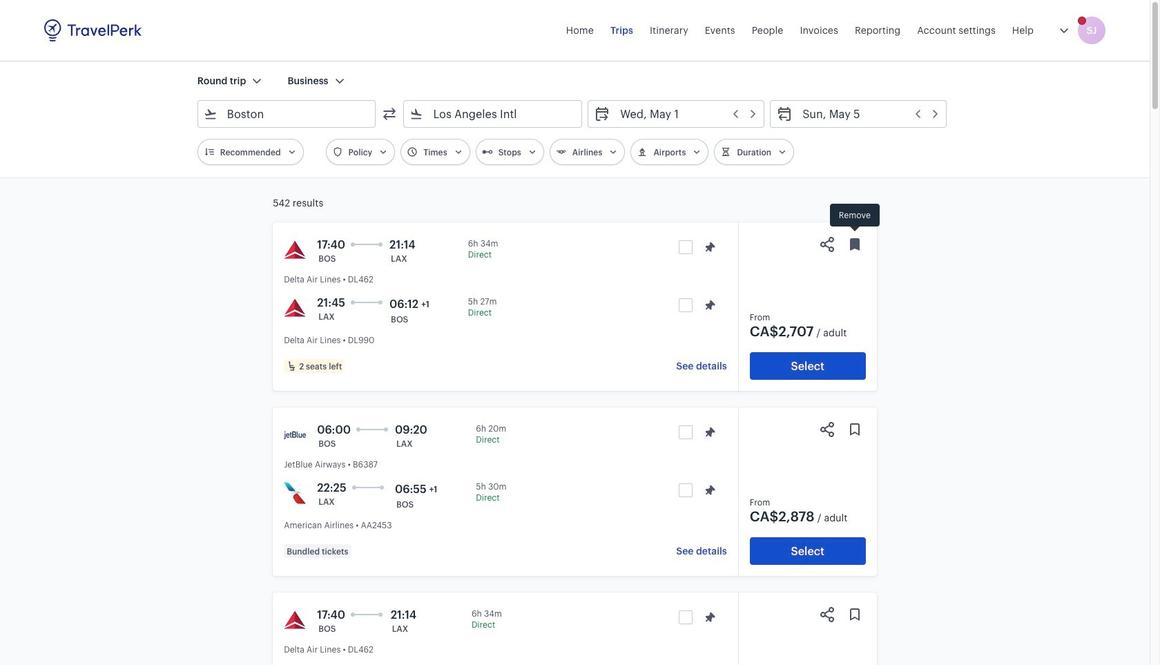 Task type: vqa. For each thing, say whether or not it's contained in the screenshot.
top Delta Air Lines icon
yes



Task type: locate. For each thing, give the bounding box(es) containing it.
From search field
[[217, 103, 357, 125]]

1 delta air lines image from the top
[[284, 239, 306, 261]]

delta air lines image
[[284, 239, 306, 261], [284, 297, 306, 319]]

american airlines image
[[284, 482, 306, 504]]

Return field
[[793, 103, 941, 125]]

1 vertical spatial delta air lines image
[[284, 297, 306, 319]]

tooltip
[[830, 204, 880, 233]]

0 vertical spatial delta air lines image
[[284, 239, 306, 261]]



Task type: describe. For each thing, give the bounding box(es) containing it.
2 delta air lines image from the top
[[284, 297, 306, 319]]

Depart field
[[611, 103, 759, 125]]

To search field
[[424, 103, 564, 125]]

delta air lines image
[[284, 609, 306, 631]]

jetblue airways image
[[284, 424, 306, 446]]



